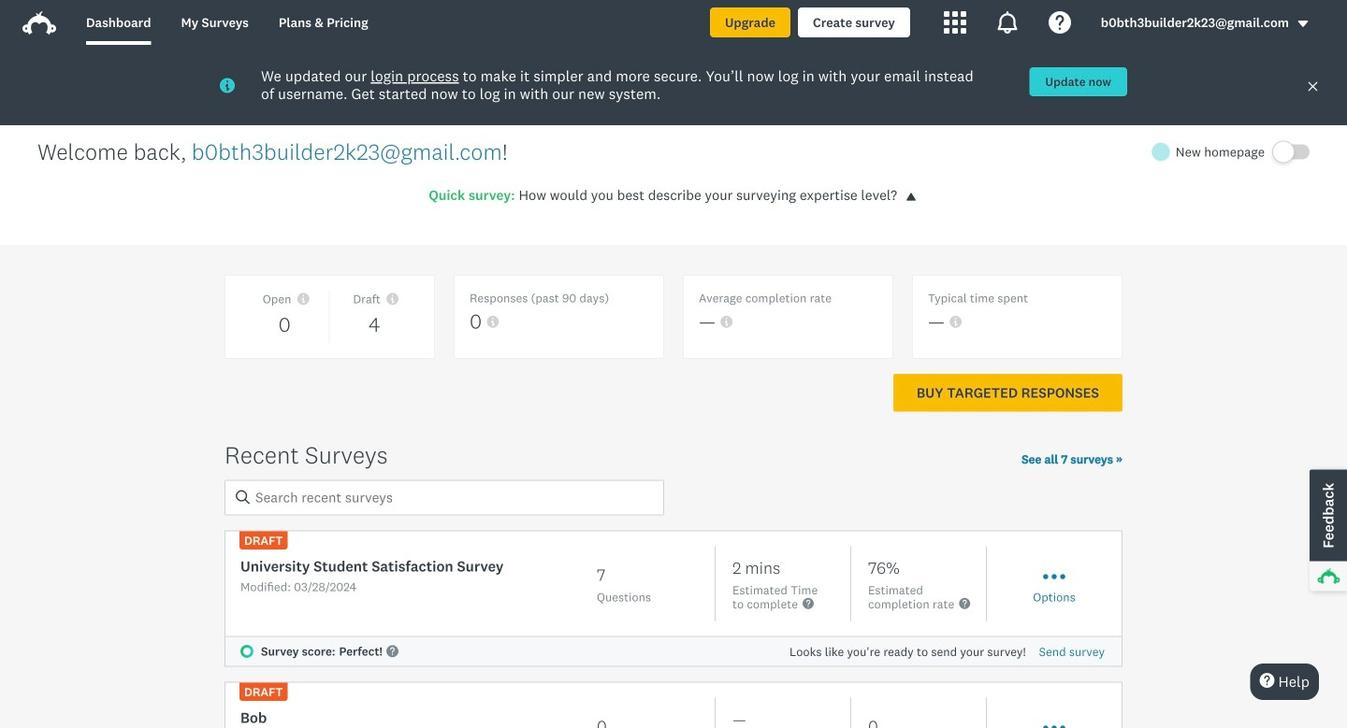 Task type: vqa. For each thing, say whether or not it's contained in the screenshot.
close image at the right top
no



Task type: locate. For each thing, give the bounding box(es) containing it.
help icon image
[[1049, 11, 1071, 34]]

Search recent surveys text field
[[225, 480, 664, 516]]

0 horizontal spatial products icon image
[[944, 11, 966, 34]]

x image
[[1307, 80, 1319, 93]]

1 products icon image from the left
[[944, 11, 966, 34]]

products icon image
[[944, 11, 966, 34], [996, 11, 1019, 34]]

surveymonkey logo image
[[22, 11, 56, 35]]

1 horizontal spatial products icon image
[[996, 11, 1019, 34]]

None field
[[225, 480, 664, 516]]

2 products icon image from the left
[[996, 11, 1019, 34]]

dropdown arrow image
[[1297, 17, 1310, 30]]



